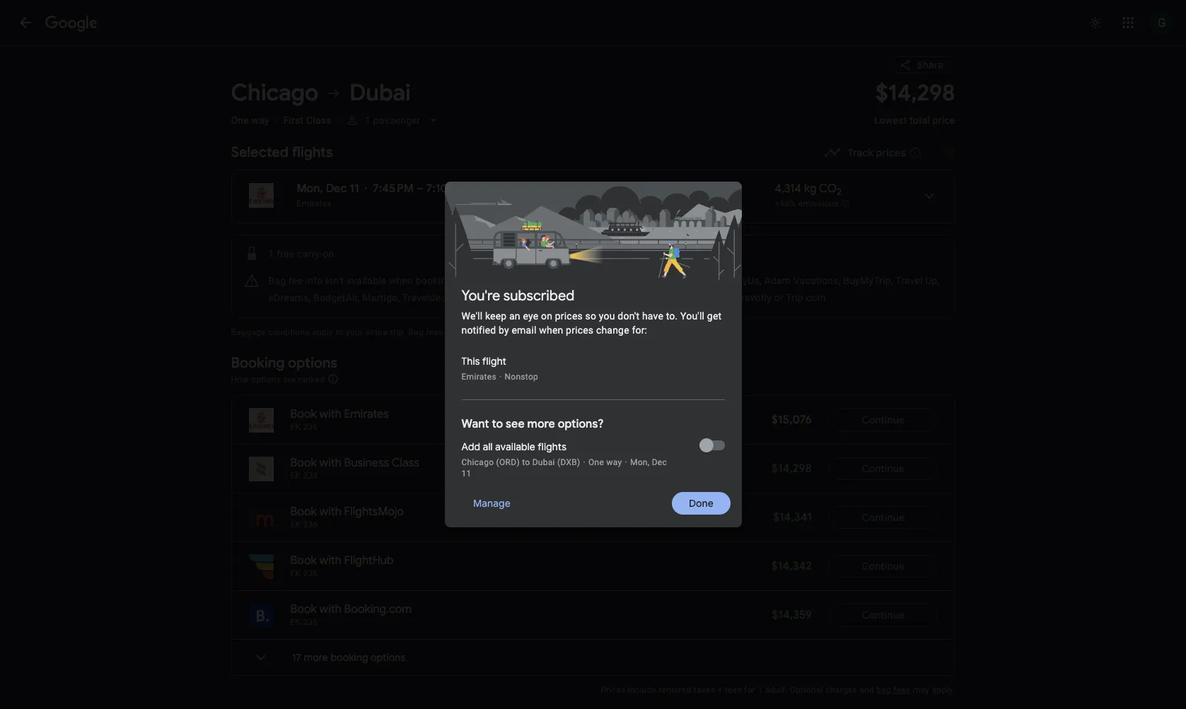 Task type: locate. For each thing, give the bounding box(es) containing it.
0 vertical spatial on
[[323, 248, 334, 260]]

fees
[[426, 328, 443, 338], [725, 686, 742, 696], [894, 686, 911, 696]]

options?
[[558, 418, 604, 432]]

options up ranked
[[288, 355, 338, 372]]

5 book from the top
[[290, 603, 317, 617]]

done button
[[672, 487, 731, 521]]

main content
[[231, 45, 956, 710]]

$14,298 down $15,076
[[772, 462, 812, 476]]

1 horizontal spatial chicago
[[462, 458, 494, 468]]

booking up traveldecorum,
[[416, 275, 452, 287]]

on right eye
[[541, 311, 553, 322]]

with inside book with flightsmojo ek 236
[[319, 505, 342, 519]]

be
[[465, 328, 474, 338]]

0 horizontal spatial flights
[[292, 144, 333, 161]]

0 vertical spatial mon, dec 11
[[297, 182, 359, 196]]

 image right first class
[[337, 115, 340, 126]]

3 continue from the top
[[862, 512, 905, 524]]

Flight number EK 236 text field
[[290, 569, 318, 579], [290, 618, 318, 628]]

2 ek from the top
[[290, 471, 301, 481]]

236 up book with booking.com ek 236
[[303, 569, 318, 579]]

1 horizontal spatial bag
[[877, 686, 892, 696]]

class up flightsmojo
[[392, 456, 420, 471]]

0 vertical spatial to
[[336, 328, 344, 338]]

1 horizontal spatial 1
[[365, 115, 371, 126]]

flight number ek 236 text field up book with booking.com ek 236
[[290, 569, 318, 579]]

Arrival time: 7:10 PM on  Tuesday, December 12. text field
[[426, 181, 473, 196]]

0 horizontal spatial options
[[251, 375, 281, 385]]

5 ek from the top
[[290, 618, 301, 628]]

continue for $14,342
[[862, 560, 905, 573]]

0 vertical spatial 11
[[350, 182, 359, 196]]

2 flight number ek 236 text field from the top
[[290, 520, 318, 530]]

business up flightsmojo
[[344, 456, 389, 471]]

1 vertical spatial business
[[344, 456, 389, 471]]

1
[[365, 115, 371, 126], [269, 248, 274, 260], [758, 686, 763, 696]]

with inside the book with business class ek 236
[[319, 456, 342, 471]]

$14,298 for $14,298
[[772, 462, 812, 476]]

with for emirates
[[319, 408, 342, 422]]

continue button
[[829, 409, 938, 432], [829, 458, 938, 480], [829, 507, 938, 529], [829, 556, 938, 578], [829, 604, 938, 627]]

1 vertical spatial mon, dec 11
[[462, 458, 667, 479]]

to right '(ord)'
[[522, 458, 530, 468]]

ek up 17 at left
[[290, 618, 301, 628]]

booking down book with booking.com ek 236
[[331, 652, 368, 664]]

0 horizontal spatial chicago
[[231, 79, 319, 108]]

0 horizontal spatial  image
[[275, 115, 278, 126]]

0 horizontal spatial dec
[[326, 182, 347, 196]]

0 vertical spatial 1
[[365, 115, 371, 126]]

ek up book with booking.com ek 236
[[290, 569, 301, 579]]

3 continue button from the top
[[829, 507, 938, 529]]

236 up 17 more booking options
[[303, 618, 318, 628]]

book for book with flightsmojo
[[290, 505, 317, 519]]

Flight number EK 236 text field
[[290, 471, 318, 481], [290, 520, 318, 530]]

+
[[718, 686, 723, 696]]

book inside book with flighthub ek 236
[[290, 554, 317, 568]]

1 book from the top
[[290, 408, 317, 422]]

0 vertical spatial flight number ek 236 text field
[[290, 471, 318, 481]]

0 vertical spatial one way
[[231, 115, 269, 126]]

business inside the book with business class ek 236
[[344, 456, 389, 471]]

236 down ek 236 text box at the left bottom of page
[[303, 471, 318, 481]]

1 left passenger
[[365, 115, 371, 126]]

dec inside mon, dec 11
[[652, 458, 667, 468]]

4 continue from the top
[[862, 560, 905, 573]]

chicago (ord) to dubai (dxb)
[[462, 458, 581, 468]]

1 vertical spatial chicago
[[462, 458, 494, 468]]

2 horizontal spatial options
[[371, 652, 406, 664]]

total duration 13 hr 25 min. element
[[507, 182, 638, 198]]

0 vertical spatial when
[[389, 275, 413, 287]]

emirates down this flight
[[462, 372, 497, 382]]

 image left first
[[275, 115, 278, 126]]

1 horizontal spatial $14,298
[[876, 79, 956, 108]]

5 continue button from the top
[[829, 604, 938, 627]]

you
[[599, 311, 615, 322]]

1 horizontal spatial available
[[496, 441, 536, 454]]

1 horizontal spatial on
[[541, 311, 553, 322]]

236 up book with flighthub ek 236
[[303, 520, 318, 530]]

0 horizontal spatial bag
[[597, 328, 612, 338]]

0 horizontal spatial bag
[[269, 275, 286, 287]]

one right (dxb) on the bottom
[[589, 458, 604, 468]]

2 book from the top
[[290, 456, 317, 471]]

to left see
[[492, 418, 503, 432]]

with for business
[[319, 456, 342, 471]]

mon, inside departing flight on monday, december 11. leaves o'hare international airport at 7:45 pm on monday, december 11 and arrives at dubai international airport at 7:10 pm on tuesday, december 12. 'element'
[[297, 182, 323, 196]]

by
[[499, 325, 509, 336]]

1 horizontal spatial options
[[288, 355, 338, 372]]

may left be
[[446, 328, 462, 338]]

2 horizontal spatial to
[[522, 458, 530, 468]]

price
[[933, 115, 956, 126]]

an
[[510, 311, 521, 322]]

fees right and
[[894, 686, 911, 696]]

book inside book with flightsmojo ek 236
[[290, 505, 317, 519]]

2 horizontal spatial  image
[[500, 372, 502, 382]]

 image down flight on the bottom left
[[500, 372, 502, 382]]

0 horizontal spatial one
[[231, 115, 249, 126]]

1 236 from the top
[[303, 422, 318, 432]]

book inside the book with business class ek 236
[[290, 456, 317, 471]]

flight number ek 236 text field up book with flighthub ek 236
[[290, 520, 318, 530]]

0 horizontal spatial $14,298
[[772, 462, 812, 476]]

book up ek 236 text box at the left bottom of page
[[290, 408, 317, 422]]

book up book with flighthub ek 236
[[290, 505, 317, 519]]

more right see
[[528, 418, 555, 432]]

bag left fee on the top of the page
[[269, 275, 286, 287]]

11 down add
[[462, 469, 472, 479]]

ek inside book with flightsmojo ek 236
[[290, 520, 301, 530]]

may left apply. at the right of the page
[[913, 686, 930, 696]]

$14,298 lowest total price
[[875, 79, 956, 126]]

$14,298
[[876, 79, 956, 108], [772, 462, 812, 476]]

chicago up first
[[231, 79, 319, 108]]

business up subscribed
[[521, 275, 562, 287]]

4 book from the top
[[290, 554, 317, 568]]

manage
[[473, 497, 510, 510]]

email
[[512, 325, 537, 336]]

11
[[350, 182, 359, 196], [462, 469, 472, 479]]

5 continue from the top
[[862, 609, 905, 622]]

13
[[507, 182, 518, 196]]

flighthub
[[344, 554, 394, 568]]

4 236 from the top
[[303, 569, 318, 579]]

how
[[231, 375, 249, 385]]

with down book with flighthub ek 236
[[319, 603, 342, 617]]

0 horizontal spatial one way
[[231, 115, 269, 126]]

0 vertical spatial options
[[288, 355, 338, 372]]

class,
[[565, 275, 592, 287]]

1 vertical spatial available
[[496, 441, 536, 454]]

when up martigo, at left
[[389, 275, 413, 287]]

$14,298 inside the $14,298 lowest total price
[[876, 79, 956, 108]]

1 vertical spatial class
[[392, 456, 420, 471]]

continue for $15,076
[[862, 414, 905, 427]]

1 vertical spatial booking
[[331, 652, 368, 664]]

class right first
[[306, 115, 332, 126]]

when right email
[[539, 325, 564, 336]]

14342 US dollars text field
[[772, 560, 812, 574]]

flightsmojo,
[[595, 275, 650, 287]]

13 hr 25 min ord dxb
[[507, 182, 568, 209]]

None text field
[[875, 79, 956, 139]]

1 vertical spatial mon,
[[630, 458, 650, 468]]

2 vertical spatial to
[[522, 458, 530, 468]]

mon, dec 11 down options? in the bottom of the page
[[462, 458, 667, 479]]

bag right trip.
[[409, 328, 424, 338]]

0 horizontal spatial way
[[252, 115, 269, 126]]

to left the your
[[336, 328, 344, 338]]

learn more about booking options element
[[327, 372, 339, 387]]

book inside the book with emirates ek 236
[[290, 408, 317, 422]]

1 flight number ek 236 text field from the top
[[290, 471, 318, 481]]

1 horizontal spatial when
[[539, 325, 564, 336]]

$15,076
[[772, 413, 812, 427]]

for
[[745, 686, 756, 696]]

flights up (dxb) on the bottom
[[538, 441, 567, 454]]

236 inside book with flighthub ek 236
[[303, 569, 318, 579]]

236 inside the book with business class ek 236
[[303, 471, 318, 481]]

11 left 7:45 pm text field
[[350, 182, 359, 196]]

prices
[[877, 146, 906, 159], [555, 311, 583, 322], [566, 325, 594, 336]]

0 vertical spatial prices
[[877, 146, 906, 159]]

chicago
[[231, 79, 319, 108], [462, 458, 494, 468]]

ek for book with emirates
[[290, 422, 301, 432]]

0 vertical spatial chicago
[[231, 79, 319, 108]]

on up isn't
[[323, 248, 334, 260]]

one up selected
[[231, 115, 249, 126]]

1 inside popup button
[[365, 115, 371, 126]]

1 vertical spatial bag
[[409, 328, 424, 338]]

1 vertical spatial on
[[541, 311, 553, 322]]

book up 17 at left
[[290, 603, 317, 617]]

business inside bag fee info isn't available when booking with emirates, business class, flightsmojo, flighthub, ovago, flyus, adam vacations, buymytrip, travel up, edreams, budgetair, martigo, traveldecorum, crystal travel, scholartrip, justfly, onetravel, cheapoair, bravofly or trip.com
[[521, 275, 562, 287]]

learn more about booking options image
[[327, 374, 339, 385]]

may
[[446, 328, 462, 338], [913, 686, 930, 696]]

chicago for chicago
[[231, 79, 319, 108]]

mon, dec 11 down selected flights
[[297, 182, 359, 196]]

when inside bag fee info isn't available when booking with emirates, business class, flightsmojo, flighthub, ovago, flyus, adam vacations, buymytrip, travel up, edreams, budgetair, martigo, traveldecorum, crystal travel, scholartrip, justfly, onetravel, cheapoair, bravofly or trip.com
[[389, 275, 413, 287]]

0 vertical spatial mon,
[[297, 182, 323, 196]]

or
[[775, 292, 784, 304]]

options for how
[[251, 375, 281, 385]]

with down the book with emirates ek 236
[[319, 456, 342, 471]]

first class
[[284, 115, 332, 126]]

emirates
[[297, 199, 332, 209], [560, 328, 595, 338], [462, 372, 497, 382], [344, 408, 389, 422]]

0 vertical spatial business
[[521, 275, 562, 287]]

departing flight on monday, december 11. leaves o'hare international airport at 7:45 pm on monday, december 11 and arrives at dubai international airport at 7:10 pm on tuesday, december 12. element
[[297, 181, 473, 196]]

trip.
[[390, 328, 406, 338]]

flight number ek 236 text field for book with flightsmojo
[[290, 520, 318, 530]]

flights down first class
[[292, 144, 333, 161]]

1 vertical spatial flights
[[538, 441, 567, 454]]

1 horizontal spatial may
[[913, 686, 930, 696]]

1 horizontal spatial one
[[589, 458, 604, 468]]

chicago down add
[[462, 458, 494, 468]]

$14,298 up total at the right
[[876, 79, 956, 108]]

fees right + at the right of page
[[725, 686, 742, 696]]

bag down you
[[597, 328, 612, 338]]

0 horizontal spatial available
[[346, 275, 387, 287]]

with left flightsmojo
[[319, 505, 342, 519]]

emirates up the book with business class ek 236
[[344, 408, 389, 422]]

prices
[[601, 686, 626, 696]]

0 horizontal spatial when
[[389, 275, 413, 287]]

0 horizontal spatial mon, dec 11
[[297, 182, 359, 196]]

2 flight number ek 236 text field from the top
[[290, 618, 318, 628]]

dubai
[[350, 79, 411, 108], [533, 458, 555, 468]]

1 vertical spatial options
[[251, 375, 281, 385]]

you're
[[462, 287, 500, 305]]

bag right and
[[877, 686, 892, 696]]

1 vertical spatial to
[[492, 418, 503, 432]]

with inside book with flighthub ek 236
[[319, 554, 342, 568]]

0 vertical spatial one
[[231, 115, 249, 126]]

ek inside book with booking.com ek 236
[[290, 618, 301, 628]]

5 236 from the top
[[303, 618, 318, 628]]

entire
[[366, 328, 388, 338]]

go back image
[[17, 14, 34, 31]]

1 horizontal spatial one way
[[589, 458, 622, 468]]

one way inside main content
[[231, 115, 269, 126]]

1 vertical spatial 1
[[269, 248, 274, 260]]

available up martigo, at left
[[346, 275, 387, 287]]

7:45 pm
[[373, 182, 414, 196]]

ek down 'are'
[[290, 422, 301, 432]]

1 horizontal spatial way
[[607, 458, 622, 468]]

4 ek from the top
[[290, 569, 301, 579]]

0 horizontal spatial mon,
[[297, 182, 323, 196]]

1 horizontal spatial to
[[492, 418, 503, 432]]

book down book with flightsmojo ek 236 in the left of the page
[[290, 554, 317, 568]]

2 vertical spatial 1
[[758, 686, 763, 696]]

chicago inside main content
[[231, 79, 319, 108]]

chicago for chicago (ord) to dubai (dxb)
[[462, 458, 494, 468]]

continue
[[862, 414, 905, 427], [862, 463, 905, 476], [862, 512, 905, 524], [862, 560, 905, 573], [862, 609, 905, 622]]

bravofly
[[735, 292, 772, 304]]

bag fees button
[[877, 686, 911, 696]]

0 horizontal spatial nonstop
[[505, 372, 539, 382]]

3 book from the top
[[290, 505, 317, 519]]

booking inside bag fee info isn't available when booking with emirates, business class, flightsmojo, flighthub, ovago, flyus, adam vacations, buymytrip, travel up, edreams, budgetair, martigo, traveldecorum, crystal travel, scholartrip, justfly, onetravel, cheapoair, bravofly or trip.com
[[416, 275, 452, 287]]

2
[[837, 186, 842, 198]]

ek
[[290, 422, 301, 432], [290, 471, 301, 481], [290, 520, 301, 530], [290, 569, 301, 579], [290, 618, 301, 628]]

1 horizontal spatial business
[[521, 275, 562, 287]]

fees left be
[[426, 328, 443, 338]]

with left 'flighthub' at the left
[[319, 554, 342, 568]]

with inside book with booking.com ek 236
[[319, 603, 342, 617]]

1 right for
[[758, 686, 763, 696]]

options for booking
[[288, 355, 338, 372]]

book for book with business class
[[290, 456, 317, 471]]

0 vertical spatial available
[[346, 275, 387, 287]]

prices down scholartrip,
[[555, 311, 583, 322]]

buymytrip,
[[844, 275, 894, 287]]

flight number ek 236 text field for book with flighthub
[[290, 569, 318, 579]]

1 vertical spatial when
[[539, 325, 564, 336]]

ovago,
[[702, 275, 732, 287]]

ord
[[507, 199, 525, 209]]

 image
[[584, 458, 586, 468]]

bag
[[597, 328, 612, 338], [877, 686, 892, 696]]

0 vertical spatial flights
[[292, 144, 333, 161]]

1 horizontal spatial flights
[[538, 441, 567, 454]]

continue button for $14,359
[[829, 604, 938, 627]]

options down booking
[[251, 375, 281, 385]]

0 horizontal spatial class
[[306, 115, 332, 126]]

flight number ek 236 text field for book with booking.com
[[290, 618, 318, 628]]

3 ek from the top
[[290, 520, 301, 530]]

options
[[288, 355, 338, 372], [251, 375, 281, 385], [371, 652, 406, 664]]

0 horizontal spatial booking
[[331, 652, 368, 664]]

lowest
[[875, 115, 908, 126]]

with inside the book with emirates ek 236
[[319, 408, 342, 422]]

1 horizontal spatial dec
[[652, 458, 667, 468]]

booking
[[416, 275, 452, 287], [331, 652, 368, 664]]

0 vertical spatial dec
[[326, 182, 347, 196]]

way up selected
[[252, 115, 269, 126]]

book down ek 236 text box at the left bottom of page
[[290, 456, 317, 471]]

with down learn more about booking options icon
[[319, 408, 342, 422]]

2 236 from the top
[[303, 471, 318, 481]]

1 vertical spatial $14,298
[[772, 462, 812, 476]]

see
[[506, 418, 525, 432]]

0 vertical spatial way
[[252, 115, 269, 126]]

on
[[323, 248, 334, 260], [541, 311, 553, 322]]

ek down ek 236 text box at the left bottom of page
[[290, 471, 301, 481]]

dec
[[326, 182, 347, 196], [652, 458, 667, 468]]

with up you're
[[455, 275, 474, 287]]

1 horizontal spatial bag
[[409, 328, 424, 338]]

one way right (dxb) on the bottom
[[589, 458, 622, 468]]

more right 17 at left
[[304, 652, 328, 664]]

0 vertical spatial bag
[[269, 275, 286, 287]]

1 continue from the top
[[862, 414, 905, 427]]

flight number ek 236 text field down ek 236 text box at the left bottom of page
[[290, 471, 318, 481]]

more
[[528, 418, 555, 432], [304, 652, 328, 664]]

dubai up 1 passenger
[[350, 79, 411, 108]]

1 free carry-on
[[269, 248, 334, 260]]

236 inside book with flightsmojo ek 236
[[303, 520, 318, 530]]

236 inside book with booking.com ek 236
[[303, 618, 318, 628]]

onetravel,
[[634, 292, 681, 304]]

dubai left (dxb) on the bottom
[[533, 458, 555, 468]]

1 horizontal spatial class
[[392, 456, 420, 471]]

0 horizontal spatial fees
[[426, 328, 443, 338]]

0 vertical spatial flight number ek 236 text field
[[290, 569, 318, 579]]

1 continue button from the top
[[829, 409, 938, 432]]

done
[[689, 497, 714, 510]]

martigo,
[[362, 292, 400, 304]]

14298 us dollars element
[[876, 79, 956, 108]]

prices left learn more about tracked prices image
[[877, 146, 906, 159]]

2 continue from the top
[[862, 463, 905, 476]]

book inside book with booking.com ek 236
[[290, 603, 317, 617]]

1 passenger
[[365, 115, 421, 126]]

1 left the free
[[269, 248, 274, 260]]

236 down ranked
[[303, 422, 318, 432]]

0 horizontal spatial 1
[[269, 248, 274, 260]]

ek up book with flighthub ek 236
[[290, 520, 301, 530]]

available up chicago (ord) to dubai (dxb) at the left of page
[[496, 441, 536, 454]]

ek inside book with flighthub ek 236
[[290, 569, 301, 579]]

ek inside the book with emirates ek 236
[[290, 422, 301, 432]]

0 horizontal spatial business
[[344, 456, 389, 471]]

0 vertical spatial $14,298
[[876, 79, 956, 108]]

booking options
[[231, 355, 338, 372]]

isn't
[[326, 275, 344, 287]]

4 continue button from the top
[[829, 556, 938, 578]]

emirates inside the book with emirates ek 236
[[344, 408, 389, 422]]

1 ek from the top
[[290, 422, 301, 432]]

nonstop
[[638, 182, 682, 196], [505, 372, 539, 382]]

prices down so
[[566, 325, 594, 336]]

eye
[[523, 311, 539, 322]]

options down "booking.com"
[[371, 652, 406, 664]]

3 236 from the top
[[303, 520, 318, 530]]

236 inside the book with emirates ek 236
[[303, 422, 318, 432]]

2 continue button from the top
[[829, 458, 938, 480]]

airport.
[[529, 328, 558, 338]]

1 vertical spatial may
[[913, 686, 930, 696]]

change
[[596, 325, 630, 336]]

0 horizontal spatial more
[[304, 652, 328, 664]]

 image
[[275, 115, 278, 126], [337, 115, 340, 126], [500, 372, 502, 382]]

1 vertical spatial dec
[[652, 458, 667, 468]]

one way up selected
[[231, 115, 269, 126]]

0 vertical spatial bag
[[597, 328, 612, 338]]

way right (dxb) on the bottom
[[607, 458, 622, 468]]

0 vertical spatial nonstop
[[638, 182, 682, 196]]

nonstop flight. element
[[638, 182, 682, 198]]

bag
[[269, 275, 286, 287], [409, 328, 424, 338]]

with inside bag fee info isn't available when booking with emirates, business class, flightsmojo, flighthub, ovago, flyus, adam vacations, buymytrip, travel up, edreams, budgetair, martigo, traveldecorum, crystal travel, scholartrip, justfly, onetravel, cheapoair, bravofly or trip.com
[[455, 275, 474, 287]]

flight number ek 236 text field up 17 at left
[[290, 618, 318, 628]]

1 vertical spatial 11
[[462, 469, 472, 479]]

continue button for $14,298
[[829, 458, 938, 480]]

kg
[[805, 182, 817, 196]]

1 horizontal spatial booking
[[416, 275, 452, 287]]

1 flight number ek 236 text field from the top
[[290, 569, 318, 579]]

to
[[336, 328, 344, 338], [492, 418, 503, 432], [522, 458, 530, 468]]



Task type: describe. For each thing, give the bounding box(es) containing it.
you'll
[[681, 311, 705, 322]]

1 for 1 free carry-on
[[269, 248, 274, 260]]

236 for book with flightsmojo
[[303, 520, 318, 530]]

travel
[[896, 275, 923, 287]]

add all available flights
[[462, 441, 567, 454]]

0 horizontal spatial dubai
[[350, 79, 411, 108]]

0 horizontal spatial on
[[323, 248, 334, 260]]

flyus,
[[735, 275, 762, 287]]

carry-
[[297, 248, 323, 260]]

continue for $14,359
[[862, 609, 905, 622]]

higher
[[477, 328, 501, 338]]

policy
[[614, 328, 638, 338]]

Chicago to Dubai text field
[[231, 79, 858, 108]]

trip.com
[[786, 292, 826, 304]]

on inside the you're subscribed we'll keep an eye on prices so you don't have to. you'll get notified by email when prices change for:
[[541, 311, 553, 322]]

bag fee info isn't available when booking with emirates, business class, flightsmojo, flighthub, ovago, flyus, adam vacations, buymytrip, travel up, edreams, budgetair, martigo, traveldecorum, crystal travel, scholartrip, justfly, onetravel, cheapoair, bravofly or trip.com
[[269, 275, 940, 304]]

we'll
[[462, 311, 483, 322]]

emirates up carry- on the left top of page
[[297, 199, 332, 209]]

share button
[[891, 57, 956, 74]]

booking
[[231, 355, 285, 372]]

available inside bag fee info isn't available when booking with emirates, business class, flightsmojo, flighthub, ovago, flyus, adam vacations, buymytrip, travel up, edreams, budgetair, martigo, traveldecorum, crystal travel, scholartrip, justfly, onetravel, cheapoair, bravofly or trip.com
[[346, 275, 387, 287]]

 image for one way
[[275, 115, 278, 126]]

emirates,
[[476, 275, 519, 287]]

0 vertical spatial may
[[446, 328, 462, 338]]

ek for book with flightsmojo
[[290, 520, 301, 530]]

traveldecorum,
[[402, 292, 472, 304]]

ek for book with booking.com
[[290, 618, 301, 628]]

crystal
[[475, 292, 506, 304]]

1 horizontal spatial  image
[[337, 115, 340, 126]]

add
[[462, 441, 481, 454]]

you're subscribed we'll keep an eye on prices so you don't have to. you'll get notified by email when prices change for:
[[462, 287, 722, 336]]

1 horizontal spatial fees
[[725, 686, 742, 696]]

dxb
[[530, 199, 547, 209]]

charges
[[826, 686, 858, 696]]

11 inside 'element'
[[350, 182, 359, 196]]

with for booking.com
[[319, 603, 342, 617]]

4,314
[[775, 182, 802, 196]]

have
[[642, 311, 664, 322]]

to.
[[666, 311, 678, 322]]

236 for book with flighthub
[[303, 569, 318, 579]]

14341 US dollars text field
[[773, 511, 812, 525]]

main content containing chicago
[[231, 45, 956, 710]]

1 vertical spatial dubai
[[533, 458, 555, 468]]

14359 US dollars text field
[[772, 609, 812, 623]]

continue button for $15,076
[[829, 409, 938, 432]]

required
[[659, 686, 692, 696]]

up,
[[926, 275, 940, 287]]

your
[[346, 328, 363, 338]]

fee
[[289, 275, 303, 287]]

15076 US dollars text field
[[772, 413, 812, 427]]

$14,359
[[772, 609, 812, 623]]

want
[[462, 418, 489, 432]]

+1
[[466, 181, 473, 190]]

236 for book with booking.com
[[303, 618, 318, 628]]

adult.
[[765, 686, 788, 696]]

1 vertical spatial way
[[607, 458, 622, 468]]

1 vertical spatial more
[[304, 652, 328, 664]]

are
[[283, 375, 296, 385]]

keep
[[485, 311, 507, 322]]

Flight number EK 236 text field
[[290, 422, 318, 432]]

continue button for $14,342
[[829, 556, 938, 578]]

book with booking.com ek 236
[[290, 603, 412, 628]]

edreams,
[[269, 292, 311, 304]]

with for flightsmojo
[[319, 505, 342, 519]]

info
[[306, 275, 323, 287]]

want to see more options?
[[462, 418, 604, 432]]

this flight
[[462, 355, 507, 368]]

book for book with booking.com
[[290, 603, 317, 617]]

1 horizontal spatial mon, dec 11
[[462, 458, 667, 479]]

7:45 pm – 7:10 pm +1
[[373, 181, 473, 196]]

ek for book with flighthub
[[290, 569, 301, 579]]

4,314 kg co 2
[[775, 182, 842, 198]]

selected flights
[[231, 144, 333, 161]]

$14,342
[[772, 560, 812, 574]]

and
[[860, 686, 875, 696]]

with for flighthub
[[319, 554, 342, 568]]

emirates down so
[[560, 328, 595, 338]]

Departure time: 7:45 PM. text field
[[373, 182, 414, 196]]

for:
[[632, 325, 648, 336]]

14298 US dollars text field
[[772, 462, 812, 476]]

notified
[[462, 325, 496, 336]]

cheapoair,
[[684, 292, 733, 304]]

budgetair,
[[314, 292, 360, 304]]

continue for $14,341
[[862, 512, 905, 524]]

book for book with emirates
[[290, 408, 317, 422]]

the
[[514, 328, 526, 338]]

all
[[483, 441, 493, 454]]

1 horizontal spatial 11
[[462, 469, 472, 479]]

emissions
[[799, 199, 839, 209]]

mon, dec 11 inside departing flight on monday, december 11. leaves o'hare international airport at 7:45 pm on monday, december 11 and arrives at dubai international airport at 7:10 pm on tuesday, december 12. 'element'
[[297, 182, 359, 196]]

ek inside the book with business class ek 236
[[290, 471, 301, 481]]

1 vertical spatial prices
[[555, 311, 583, 322]]

continue button for $14,341
[[829, 507, 938, 529]]

$14,341
[[773, 511, 812, 525]]

track prices
[[848, 146, 906, 159]]

+48%
[[775, 199, 797, 209]]

justfly,
[[597, 292, 631, 304]]

emirates bag policy link
[[560, 328, 638, 338]]

free
[[277, 248, 295, 260]]

baggage conditions apply to your entire trip.  bag fees may be higher at the airport. emirates bag policy
[[231, 328, 638, 338]]

track
[[848, 146, 874, 159]]

travel,
[[509, 292, 538, 304]]

vacations,
[[794, 275, 841, 287]]

ranked
[[298, 375, 325, 385]]

apply.
[[932, 686, 956, 696]]

0 horizontal spatial to
[[336, 328, 344, 338]]

don't
[[618, 311, 640, 322]]

bag inside bag fee info isn't available when booking with emirates, business class, flightsmojo, flighthub, ovago, flyus, adam vacations, buymytrip, travel up, edreams, budgetair, martigo, traveldecorum, crystal travel, scholartrip, justfly, onetravel, cheapoair, bravofly or trip.com
[[269, 275, 286, 287]]

 image for emirates
[[500, 372, 502, 382]]

taxes
[[694, 686, 716, 696]]

2 horizontal spatial 1
[[758, 686, 763, 696]]

0 vertical spatial class
[[306, 115, 332, 126]]

continue for $14,298
[[862, 463, 905, 476]]

how options are ranked
[[231, 375, 327, 385]]

class inside the book with business class ek 236
[[392, 456, 420, 471]]

get
[[708, 311, 722, 322]]

1 for 1 passenger
[[365, 115, 371, 126]]

dec inside 'element'
[[326, 182, 347, 196]]

2 vertical spatial options
[[371, 652, 406, 664]]

optional
[[790, 686, 824, 696]]

book for book with flighthub
[[290, 554, 317, 568]]

include
[[628, 686, 657, 696]]

2 horizontal spatial fees
[[894, 686, 911, 696]]

so
[[586, 311, 597, 322]]

–
[[417, 182, 424, 196]]

hr
[[520, 182, 531, 196]]

adam
[[765, 275, 791, 287]]

1 horizontal spatial more
[[528, 418, 555, 432]]

min
[[549, 182, 568, 196]]

conditions
[[268, 328, 310, 338]]

none text field containing $14,298
[[875, 79, 956, 139]]

17 more booking options
[[292, 652, 406, 664]]

$14,298 for $14,298 lowest total price
[[876, 79, 956, 108]]

+48% emissions
[[775, 199, 839, 209]]

236 for book with emirates
[[303, 422, 318, 432]]

1 horizontal spatial nonstop
[[638, 182, 682, 196]]

2 vertical spatial prices
[[566, 325, 594, 336]]

when inside the you're subscribed we'll keep an eye on prices so you don't have to. you'll get notified by email when prices change for:
[[539, 325, 564, 336]]

1 horizontal spatial mon,
[[630, 458, 650, 468]]

total
[[910, 115, 931, 126]]

selected
[[231, 144, 289, 161]]

1 vertical spatial nonstop
[[505, 372, 539, 382]]

learn more about tracked prices image
[[909, 146, 922, 159]]

1 vertical spatial one
[[589, 458, 604, 468]]

flight number ek 236 text field for book with business class
[[290, 471, 318, 481]]



Task type: vqa. For each thing, say whether or not it's contained in the screenshot.
Song
no



